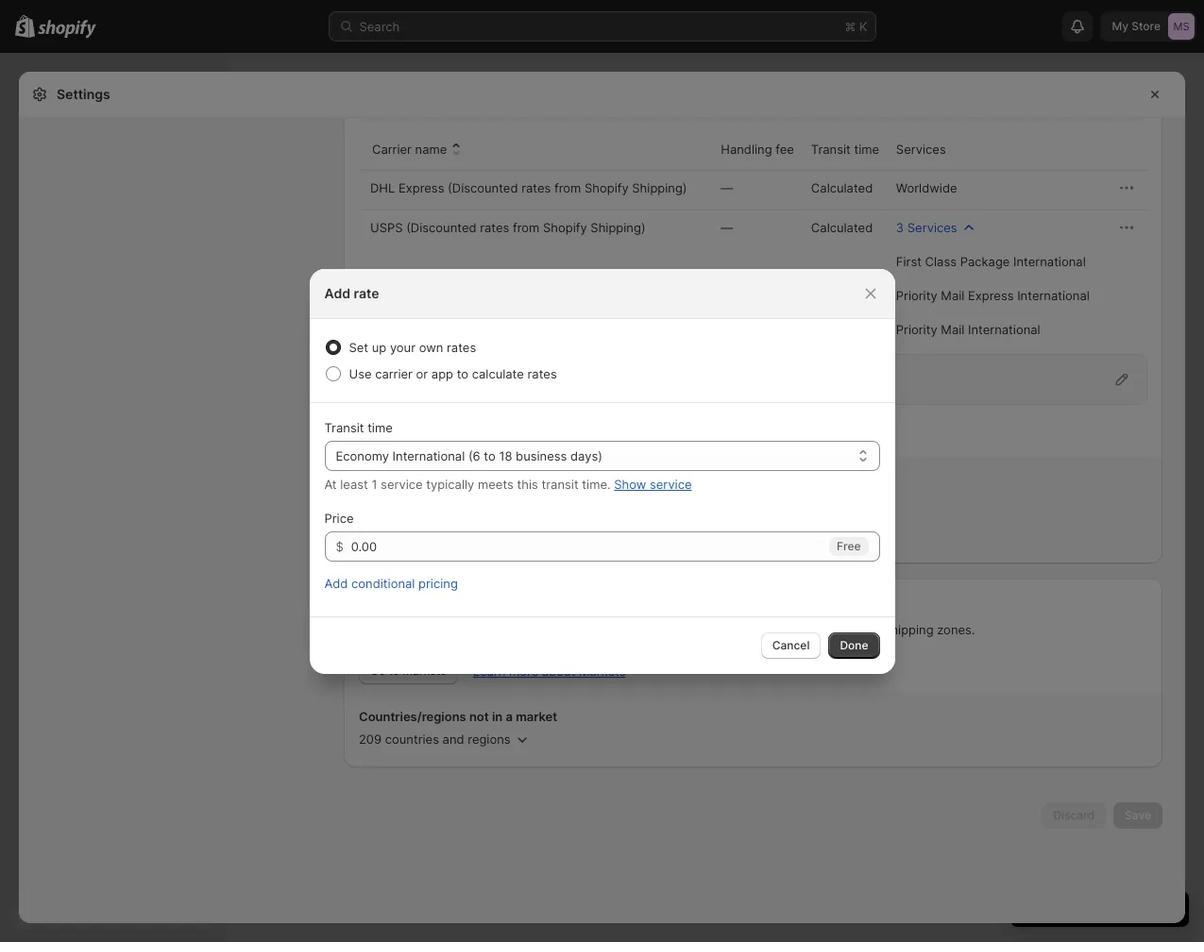 Task type: describe. For each thing, give the bounding box(es) containing it.
worldwide
[[896, 180, 957, 196]]

about
[[542, 664, 575, 679]]

at
[[324, 476, 337, 492]]

1 markets from the left
[[403, 664, 446, 678]]

market for in
[[516, 709, 557, 724]]

your inside add rate dialog
[[390, 340, 416, 355]]

2 markets from the left
[[579, 664, 626, 679]]

regions
[[468, 732, 511, 747]]

show
[[614, 476, 646, 492]]

to right app
[[457, 366, 469, 381]]

start
[[575, 622, 602, 638]]

3 services
[[896, 220, 957, 235]]

free
[[837, 539, 861, 553]]

up
[[372, 340, 387, 355]]

handling fee
[[721, 142, 794, 157]]

international down priority mail express international
[[968, 322, 1041, 337]]

3
[[896, 220, 904, 235]]

to down pricing
[[446, 596, 458, 611]]

zones.
[[937, 622, 975, 638]]

a for to
[[506, 622, 513, 638]]

international down first class package international
[[1017, 288, 1090, 303]]

zone
[[435, 532, 463, 547]]

rates left powered on the top of page
[[527, 366, 557, 381]]

1 horizontal spatial express
[[968, 288, 1014, 303]]

search
[[359, 19, 400, 34]]

price
[[324, 510, 354, 526]]

start shipping to more places
[[359, 596, 533, 611]]

1 horizontal spatial from
[[554, 180, 581, 196]]

priority mail express international
[[896, 288, 1090, 303]]

to down places
[[491, 622, 502, 638]]

settings
[[57, 86, 110, 102]]

3 services button
[[885, 214, 989, 241]]

dhl
[[370, 180, 395, 196]]

at least 1 service typically meets this transit time. show service
[[324, 476, 692, 492]]

class
[[925, 254, 957, 269]]

0 vertical spatial shipping)
[[632, 180, 687, 196]]

priority mail international
[[896, 322, 1041, 337]]

usps
[[370, 220, 403, 235]]

go to markets link
[[359, 658, 458, 685]]

209 countries and regions button
[[359, 726, 531, 753]]

in
[[492, 709, 503, 724]]

services inside 3 services dropdown button
[[907, 220, 957, 235]]

carrier
[[375, 366, 413, 381]]

countries/regions
[[359, 709, 466, 724]]

set
[[349, 340, 368, 355]]

powered
[[558, 372, 609, 387]]

with
[[478, 372, 503, 387]]

use carrier or app to calculate rates
[[349, 366, 557, 381]]

done
[[840, 638, 868, 652]]

0 horizontal spatial express
[[398, 180, 444, 196]]

learn more about markets link
[[473, 664, 626, 679]]

settings,
[[776, 622, 826, 638]]

your inside settings dialog
[[486, 475, 513, 490]]

handling
[[721, 142, 772, 157]]

time inside add rate dialog
[[368, 420, 393, 435]]

meets
[[478, 476, 514, 492]]

carrier name button
[[369, 131, 469, 167]]

and inside 209 countries and regions button
[[443, 732, 464, 747]]

own
[[419, 340, 443, 355]]

learn
[[473, 664, 506, 679]]

countries/regions not in a market
[[359, 709, 557, 724]]

1
[[372, 476, 377, 492]]

add rate inside button
[[370, 430, 417, 444]]

countries
[[385, 732, 439, 747]]

carrier
[[372, 142, 412, 157]]

transit inside settings dialog
[[811, 142, 851, 157]]

add inside add conditional pricing button
[[324, 576, 348, 591]]

international inside add rate dialog
[[393, 448, 465, 463]]

shopify image
[[38, 20, 97, 38]]

1 service from the left
[[381, 476, 423, 492]]

not covered by your shipping zones
[[393, 475, 606, 490]]

— for usps (discounted rates from shopify shipping)
[[721, 220, 733, 235]]

18
[[499, 448, 512, 463]]

package
[[960, 254, 1010, 269]]

add down "start" at the left bottom
[[359, 622, 382, 638]]

protected
[[418, 372, 475, 387]]

orders
[[375, 372, 414, 387]]

first class package international
[[896, 254, 1086, 269]]

1 vertical spatial shopify
[[543, 220, 587, 235]]

show service button
[[614, 476, 692, 492]]

0 vertical spatial (discounted
[[448, 180, 518, 196]]

add conditional pricing button
[[313, 570, 469, 596]]

days)
[[571, 448, 603, 463]]

rate inside "add rate" button
[[395, 430, 417, 444]]

⌘ k
[[845, 19, 868, 34]]

learn more about markets
[[473, 664, 626, 679]]

transit
[[542, 476, 579, 492]]

mail for express
[[941, 288, 965, 303]]

economy
[[336, 448, 389, 463]]

localized
[[721, 622, 772, 638]]

0 vertical spatial services
[[896, 142, 946, 157]]

0 vertical spatial shopify
[[585, 180, 629, 196]]

not
[[469, 709, 489, 724]]

1 vertical spatial shipping)
[[591, 220, 646, 235]]

not
[[393, 475, 414, 490]]

shopify-
[[506, 372, 558, 387]]

use
[[349, 366, 372, 381]]

calculate
[[472, 366, 524, 381]]

international right package
[[1014, 254, 1086, 269]]

name
[[415, 142, 447, 157]]

business
[[516, 448, 567, 463]]

add inside "add rate" button
[[370, 430, 392, 444]]

time inside settings dialog
[[854, 142, 879, 157]]

0 horizontal spatial more
[[461, 596, 491, 611]]

settings dialog
[[19, 0, 1185, 924]]

conditional
[[351, 576, 415, 591]]

1 vertical spatial more
[[509, 664, 539, 679]]

1 vertical spatial (discounted
[[406, 220, 477, 235]]

transit inside add rate dialog
[[324, 420, 364, 435]]

add conditional pricing
[[324, 576, 458, 591]]

k
[[859, 19, 868, 34]]



Task type: locate. For each thing, give the bounding box(es) containing it.
countries/regions
[[386, 622, 487, 638]]

add countries/regions to a market to start selling and manage localized settings, including shipping zones.
[[359, 622, 975, 638]]

more left places
[[461, 596, 491, 611]]

and down countries/regions not in a market
[[443, 732, 464, 747]]

0 vertical spatial express
[[398, 180, 444, 196]]

market
[[516, 622, 556, 638], [516, 709, 557, 724]]

market for to
[[516, 622, 556, 638]]

time.
[[582, 476, 611, 492]]

0 horizontal spatial transit
[[324, 420, 364, 435]]

transit time right fee
[[811, 142, 879, 157]]

1 vertical spatial add rate
[[370, 430, 417, 444]]

add rate button
[[359, 424, 428, 451]]

0 vertical spatial market
[[516, 622, 556, 638]]

1 horizontal spatial your
[[486, 475, 513, 490]]

rate
[[354, 285, 379, 301], [395, 430, 417, 444]]

mail down priority mail express international
[[941, 322, 965, 337]]

market right in
[[516, 709, 557, 724]]

more
[[461, 596, 491, 611], [509, 664, 539, 679]]

rate up set
[[354, 285, 379, 301]]

economy international (6 to 18 business days)
[[336, 448, 603, 463]]

(6
[[468, 448, 480, 463]]

start
[[359, 596, 389, 611]]

rates up usps (discounted rates from shopify shipping)
[[521, 180, 551, 196]]

international up covered
[[393, 448, 465, 463]]

0 vertical spatial add rate
[[324, 285, 379, 301]]

0 horizontal spatial rate
[[354, 285, 379, 301]]

2 market from the top
[[516, 709, 557, 724]]

(discounted up usps (discounted rates from shopify shipping)
[[448, 180, 518, 196]]

this
[[517, 476, 538, 492]]

transit up the economy
[[324, 420, 364, 435]]

time up the economy
[[368, 420, 393, 435]]

transit time up the economy
[[324, 420, 393, 435]]

calculated for usps (discounted rates from shopify shipping)
[[811, 220, 873, 235]]

shipping down pricing
[[392, 596, 443, 611]]

first
[[896, 254, 922, 269]]

1 calculated from the top
[[811, 180, 873, 196]]

add up the economy
[[370, 430, 392, 444]]

1 vertical spatial time
[[368, 420, 393, 435]]

least
[[340, 476, 368, 492]]

express right dhl on the left top of the page
[[398, 180, 444, 196]]

mail down class
[[941, 288, 965, 303]]

1 vertical spatial rate
[[395, 430, 417, 444]]

carrier name
[[372, 142, 447, 157]]

a
[[506, 622, 513, 638], [506, 709, 513, 724]]

service right 1
[[381, 476, 423, 492]]

1 vertical spatial transit time
[[324, 420, 393, 435]]

manage
[[671, 622, 718, 638]]

2 vertical spatial shipping
[[885, 622, 934, 638]]

including
[[829, 622, 881, 638]]

time right fee
[[854, 142, 879, 157]]

to right (6
[[484, 448, 496, 463]]

shipping)
[[632, 180, 687, 196], [591, 220, 646, 235]]

0 horizontal spatial from
[[513, 220, 540, 235]]

service
[[381, 476, 423, 492], [650, 476, 692, 492]]

2 service from the left
[[650, 476, 692, 492]]

priority for priority mail international
[[896, 322, 938, 337]]

a right in
[[506, 709, 513, 724]]

1 horizontal spatial transit time
[[811, 142, 879, 157]]

market down places
[[516, 622, 556, 638]]

rates down dhl express (discounted rates from shopify shipping)
[[480, 220, 509, 235]]

add rate up set
[[324, 285, 379, 301]]

add rate dialog
[[0, 269, 1204, 674]]

1 vertical spatial calculated
[[811, 220, 873, 235]]

transit
[[811, 142, 851, 157], [324, 420, 364, 435]]

usps (discounted rates from shopify shipping)
[[370, 220, 646, 235]]

shipping down business
[[516, 475, 567, 490]]

to right the go
[[389, 664, 400, 678]]

1 horizontal spatial shipping
[[516, 475, 567, 490]]

0 horizontal spatial and
[[443, 732, 464, 747]]

add down $
[[324, 576, 348, 591]]

2 horizontal spatial shipping
[[885, 622, 934, 638]]

1 vertical spatial mail
[[941, 322, 965, 337]]

0 vertical spatial a
[[506, 622, 513, 638]]

add rate up the economy
[[370, 430, 417, 444]]

0 vertical spatial —
[[721, 180, 733, 196]]

1 horizontal spatial rate
[[395, 430, 417, 444]]

2 mail from the top
[[941, 322, 965, 337]]

to left start on the bottom of the page
[[560, 622, 572, 638]]

1 vertical spatial express
[[968, 288, 1014, 303]]

services right 3
[[907, 220, 957, 235]]

transit time inside settings dialog
[[811, 142, 879, 157]]

to
[[457, 366, 469, 381], [484, 448, 496, 463], [446, 596, 458, 611], [491, 622, 502, 638], [560, 622, 572, 638], [389, 664, 400, 678]]

time
[[854, 142, 879, 157], [368, 420, 393, 435]]

0 vertical spatial your
[[390, 340, 416, 355]]

orders protected with shopify-powered
[[375, 372, 609, 387]]

rate inside add rate dialog
[[354, 285, 379, 301]]

1 horizontal spatial more
[[509, 664, 539, 679]]

set up your own rates
[[349, 340, 476, 355]]

cancel
[[772, 638, 810, 652]]

⌘
[[845, 19, 856, 34]]

a down places
[[506, 622, 513, 638]]

mail
[[941, 288, 965, 303], [941, 322, 965, 337]]

0 vertical spatial from
[[554, 180, 581, 196]]

1 horizontal spatial markets
[[579, 664, 626, 679]]

express down first class package international
[[968, 288, 1014, 303]]

create zone button
[[382, 526, 475, 553]]

your right by
[[486, 475, 513, 490]]

1 a from the top
[[506, 622, 513, 638]]

Price text field
[[351, 531, 826, 561]]

from
[[554, 180, 581, 196], [513, 220, 540, 235]]

0 horizontal spatial your
[[390, 340, 416, 355]]

priority
[[896, 288, 938, 303], [896, 322, 938, 337]]

0 vertical spatial mail
[[941, 288, 965, 303]]

0 vertical spatial transit
[[811, 142, 851, 157]]

209
[[359, 732, 382, 747]]

0 vertical spatial shipping
[[516, 475, 567, 490]]

1 vertical spatial transit
[[324, 420, 364, 435]]

app
[[431, 366, 453, 381]]

1 vertical spatial and
[[443, 732, 464, 747]]

places
[[494, 596, 533, 611]]

0 vertical spatial time
[[854, 142, 879, 157]]

add rate inside dialog
[[324, 285, 379, 301]]

shopify
[[585, 180, 629, 196], [543, 220, 587, 235]]

shipping
[[516, 475, 567, 490], [392, 596, 443, 611], [885, 622, 934, 638]]

selling
[[606, 622, 643, 638]]

0 vertical spatial rate
[[354, 285, 379, 301]]

0 vertical spatial more
[[461, 596, 491, 611]]

1 horizontal spatial transit
[[811, 142, 851, 157]]

0 horizontal spatial transit time
[[324, 420, 393, 435]]

0 horizontal spatial markets
[[403, 664, 446, 678]]

go
[[370, 664, 386, 678]]

services
[[896, 142, 946, 157], [907, 220, 957, 235]]

1 vertical spatial a
[[506, 709, 513, 724]]

1 vertical spatial your
[[486, 475, 513, 490]]

or
[[416, 366, 428, 381]]

from down dhl express (discounted rates from shopify shipping)
[[513, 220, 540, 235]]

1 vertical spatial priority
[[896, 322, 938, 337]]

calculated for dhl express (discounted rates from shopify shipping)
[[811, 180, 873, 196]]

1 horizontal spatial and
[[646, 622, 668, 638]]

0 horizontal spatial service
[[381, 476, 423, 492]]

1 horizontal spatial service
[[650, 476, 692, 492]]

a for in
[[506, 709, 513, 724]]

1 vertical spatial shipping
[[392, 596, 443, 611]]

add
[[324, 285, 350, 301], [370, 430, 392, 444], [324, 576, 348, 591], [359, 622, 382, 638]]

go to markets
[[370, 664, 446, 678]]

and right selling
[[646, 622, 668, 638]]

rate up not
[[395, 430, 417, 444]]

create
[[393, 532, 432, 547]]

(discounted right usps
[[406, 220, 477, 235]]

0 vertical spatial calculated
[[811, 180, 873, 196]]

cancel button
[[761, 632, 821, 659]]

pricing
[[418, 576, 458, 591]]

markets down countries/regions
[[403, 664, 446, 678]]

0 vertical spatial transit time
[[811, 142, 879, 157]]

fee
[[776, 142, 794, 157]]

—
[[721, 180, 733, 196], [721, 220, 733, 235]]

your right up
[[390, 340, 416, 355]]

your
[[390, 340, 416, 355], [486, 475, 513, 490]]

1 vertical spatial from
[[513, 220, 540, 235]]

0 vertical spatial priority
[[896, 288, 938, 303]]

markets right about
[[579, 664, 626, 679]]

2 calculated from the top
[[811, 220, 873, 235]]

service right show at the right
[[650, 476, 692, 492]]

2 — from the top
[[721, 220, 733, 235]]

done button
[[829, 632, 880, 659]]

mail for international
[[941, 322, 965, 337]]

1 horizontal spatial time
[[854, 142, 879, 157]]

express
[[398, 180, 444, 196], [968, 288, 1014, 303]]

0 horizontal spatial shipping
[[392, 596, 443, 611]]

0 vertical spatial and
[[646, 622, 668, 638]]

1 vertical spatial market
[[516, 709, 557, 724]]

shipping left zones.
[[885, 622, 934, 638]]

add up set
[[324, 285, 350, 301]]

by
[[468, 475, 483, 490]]

1 market from the top
[[516, 622, 556, 638]]

calculated left worldwide
[[811, 180, 873, 196]]

calculated
[[811, 180, 873, 196], [811, 220, 873, 235]]

rates
[[521, 180, 551, 196], [480, 220, 509, 235], [447, 340, 476, 355], [527, 366, 557, 381]]

calculated left 3
[[811, 220, 873, 235]]

services up worldwide
[[896, 142, 946, 157]]

transit time inside add rate dialog
[[324, 420, 393, 435]]

rates up use carrier or app to calculate rates
[[447, 340, 476, 355]]

(discounted
[[448, 180, 518, 196], [406, 220, 477, 235]]

1 vertical spatial —
[[721, 220, 733, 235]]

typically
[[426, 476, 474, 492]]

0 horizontal spatial time
[[368, 420, 393, 435]]

create zone
[[393, 532, 463, 547]]

$
[[336, 539, 344, 554]]

1 mail from the top
[[941, 288, 965, 303]]

transit right fee
[[811, 142, 851, 157]]

1 vertical spatial services
[[907, 220, 957, 235]]

from up usps (discounted rates from shopify shipping)
[[554, 180, 581, 196]]

more right learn
[[509, 664, 539, 679]]

1 priority from the top
[[896, 288, 938, 303]]

2 a from the top
[[506, 709, 513, 724]]

2 priority from the top
[[896, 322, 938, 337]]

zones
[[570, 475, 606, 490]]

priority for priority mail express international
[[896, 288, 938, 303]]

— for dhl express (discounted rates from shopify shipping)
[[721, 180, 733, 196]]

1 — from the top
[[721, 180, 733, 196]]

markets
[[403, 664, 446, 678], [579, 664, 626, 679]]

covered
[[417, 475, 465, 490]]



Task type: vqa. For each thing, say whether or not it's contained in the screenshot.
Customers
no



